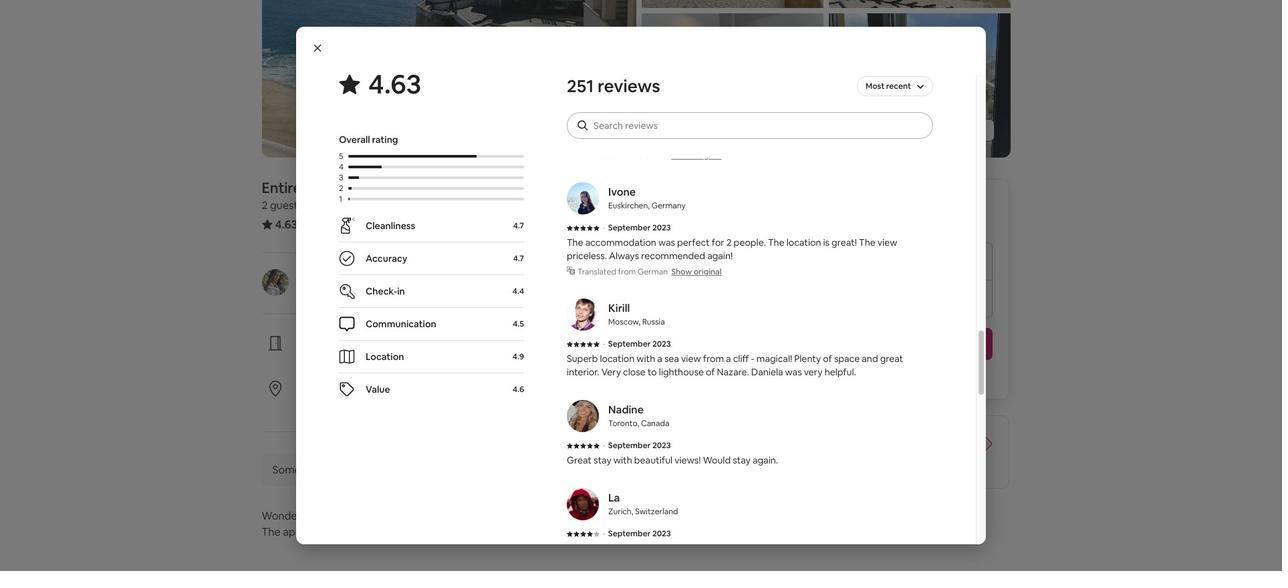 Task type: vqa. For each thing, say whether or not it's contained in the screenshot.
Would at the bottom right of page
yes



Task type: locate. For each thing, give the bounding box(es) containing it.
1 horizontal spatial stay
[[733, 455, 751, 467]]

september for ivone
[[608, 223, 651, 233]]

guests down entire
[[270, 199, 303, 213]]

to right 'close'
[[648, 366, 657, 378]]

show original button down 1st
[[671, 150, 722, 161]]

location inside super clean, modern furnished apartment. in a sensational location with a 5-star view. what you need to know, the public path passes directly by the apartments. ideally choose one of the two on the 1st floor with private balcony, if possible. translated from german show original
[[818, 107, 853, 119]]

ivone euskirchen, germany
[[608, 185, 686, 211]]

0 vertical spatial and
[[862, 353, 878, 365]]

1 vertical spatial great
[[567, 455, 592, 467]]

of
[[619, 134, 628, 146], [823, 353, 832, 365], [706, 366, 715, 378], [324, 398, 333, 410], [922, 445, 933, 459], [441, 526, 451, 540]]

if
[[822, 134, 827, 146]]

1 horizontal spatial was
[[659, 237, 675, 249]]

251 inside the 4.63 dialog
[[567, 75, 594, 98]]

0 vertical spatial sea
[[665, 353, 679, 365]]

0 vertical spatial portugal
[[608, 71, 640, 82]]

0 horizontal spatial sea
[[472, 526, 489, 540]]

0 horizontal spatial 251 reviews
[[306, 217, 363, 231]]

with inside superb location with a sea view from a cliff - magical! plenty of space and great interior. very close to lighthouse of nazare. daniela was very helpful.
[[637, 353, 655, 365]]

your dates are $75 aud less than the avg. nightly rate of the last 60 days.
[[778, 432, 960, 473]]

0 horizontal spatial guests
[[270, 199, 303, 213]]

the down translated. on the left of page
[[453, 526, 470, 540]]

avg.
[[842, 445, 862, 459]]

location inside the accommodation was perfect for 2 people. the location is great! the view priceless. always recommended again!
[[787, 237, 821, 249]]

0 vertical spatial show
[[915, 124, 939, 136]]

1 vertical spatial 251
[[306, 217, 322, 231]]

lovely studio/apartment in sítio da nazaré 2 image 3 image
[[642, 13, 823, 158]]

translated
[[578, 150, 616, 161], [578, 267, 616, 277]]

· september 2023 up communication
[[603, 529, 671, 540]]

2 stay from the left
[[733, 455, 751, 467]]

95%
[[305, 398, 322, 410]]

6
[[305, 285, 310, 298]]

2023 up modern
[[642, 93, 661, 104]]

2 4.7 from the top
[[513, 253, 524, 264]]

5- up ideally
[[882, 107, 891, 119]]

0 vertical spatial 2
[[339, 183, 344, 194]]

perfect
[[677, 237, 710, 249]]

1 original from the top
[[694, 150, 722, 161]]

2 german from the top
[[638, 267, 668, 277]]

stay left again.
[[733, 455, 751, 467]]

enjoys
[[338, 526, 370, 540]]

view down frontline
[[416, 526, 438, 540]]

2023 down russia
[[652, 339, 671, 350]]

0 horizontal spatial apartment.
[[427, 509, 483, 524]]

of right 95%
[[324, 398, 333, 410]]

reviews up modern
[[598, 75, 660, 98]]

1 · september 2023 from the top
[[603, 223, 671, 233]]

won't
[[849, 371, 873, 383]]

1 horizontal spatial 5-
[[882, 107, 891, 119]]

apartment. up path on the right top of page
[[700, 107, 749, 119]]

1 vertical spatial and
[[492, 526, 510, 540]]

priceless.
[[567, 250, 607, 262]]

0 vertical spatial reviews
[[598, 75, 660, 98]]

1 horizontal spatial by
[[805, 120, 816, 132]]

1 vertical spatial 4.7
[[513, 253, 524, 264]]

star inside super clean, modern furnished apartment. in a sensational location with a 5-star view. what you need to know, the public path passes directly by the apartments. ideally choose one of the two on the 1st floor with private balcony, if possible. translated from german show original
[[891, 107, 908, 119]]

2 horizontal spatial was
[[785, 366, 802, 378]]

german
[[638, 150, 668, 161], [638, 267, 668, 277]]

0 horizontal spatial reviews
[[325, 217, 363, 231]]

private
[[752, 134, 782, 146]]

september for kirill
[[608, 339, 651, 350]]

path
[[718, 120, 737, 132]]

1 vertical spatial daniela
[[751, 366, 783, 378]]

host profile picture image
[[262, 269, 289, 296]]

1 horizontal spatial 251 reviews
[[567, 75, 660, 98]]

translated down one
[[578, 150, 616, 161]]

0 horizontal spatial great
[[305, 380, 333, 394]]

1 translated from the top
[[578, 150, 616, 161]]

most recent button
[[857, 75, 933, 98]]

0 vertical spatial apartment.
[[700, 107, 749, 119]]

2 vertical spatial from
[[703, 353, 724, 365]]

4 september from the top
[[608, 529, 651, 540]]

of inside the 'great location 95% of recent guests gave the location a 5-star rating.'
[[324, 398, 333, 410]]

translated down priceless.
[[578, 267, 616, 277]]

of right unique
[[441, 526, 451, 540]]

0 vertical spatial from
[[618, 150, 636, 161]]

2023 for kirill
[[652, 339, 671, 350]]

guests down value
[[365, 398, 394, 410]]

2 original from the top
[[694, 267, 722, 277]]

apartment. inside wonderful ocean-facing frontline apartment. the apartment enjoys a unique view of the sea and nazareth.
[[427, 509, 483, 524]]

apartment. inside super clean, modern furnished apartment. in a sensational location with a 5-star view. what you need to know, the public path passes directly by the apartments. ideally choose one of the two on the 1st floor with private balcony, if possible. translated from german show original
[[700, 107, 749, 119]]

a down facing
[[372, 526, 378, 540]]

september down moscow,
[[608, 339, 651, 350]]

1 horizontal spatial and
[[665, 556, 681, 568]]

the right gave
[[419, 398, 434, 410]]

in
[[376, 179, 388, 197], [397, 285, 405, 298], [360, 335, 369, 349], [371, 352, 378, 364]]

0 horizontal spatial star
[[488, 398, 505, 410]]

1 horizontal spatial view
[[681, 353, 701, 365]]

0 horizontal spatial to
[[634, 120, 644, 132]]

4.63 down the 2 guests
[[275, 217, 298, 232]]

4.4
[[513, 286, 524, 297]]

ivone image
[[567, 183, 599, 215], [567, 183, 599, 215]]

by inside super clean, modern furnished apartment. in a sensational location with a 5-star view. what you need to know, the public path passes directly by the apartments. ideally choose one of the two on the 1st floor with private balcony, if possible. translated from german show original
[[805, 120, 816, 132]]

0 horizontal spatial view
[[416, 526, 438, 540]]

1 vertical spatial 4.63
[[275, 217, 298, 232]]

0 horizontal spatial 2
[[262, 199, 268, 213]]

0 vertical spatial show original button
[[671, 150, 722, 161]]

0 vertical spatial was
[[659, 237, 675, 249]]

5- inside the 'great location 95% of recent guests gave the location a 5-star rating.'
[[479, 398, 488, 410]]

apartment. down translated. on the left of page
[[427, 509, 483, 524]]

and inside wonderful ocean-facing frontline apartment. the apartment enjoys a unique view of the sea and nazareth.
[[492, 526, 510, 540]]

germany
[[652, 201, 686, 211]]

· september 2023 for nadine
[[603, 441, 671, 451]]

value
[[366, 384, 390, 396]]

la image
[[567, 489, 599, 521], [567, 489, 599, 521]]

sea inside superb location with a sea view from a cliff - magical! plenty of space and great interior. very close to lighthouse of nazare. daniela was very helpful.
[[665, 353, 679, 365]]

some info has been automatically translated.
[[272, 463, 492, 477]]

2 september from the top
[[608, 339, 651, 350]]

2 for 2
[[339, 183, 344, 194]]

- left communication
[[567, 543, 570, 555]]

4.9
[[513, 352, 524, 362]]

again.
[[753, 455, 778, 467]]

- down super at the bottom left
[[567, 556, 570, 568]]

1 horizontal spatial 4.63
[[368, 67, 421, 102]]

1st
[[695, 134, 707, 146]]

daniela up check-
[[358, 269, 396, 283]]

1 vertical spatial show original button
[[671, 267, 722, 277]]

location up very
[[600, 353, 635, 365]]

1 vertical spatial was
[[785, 366, 802, 378]]

1 september from the top
[[608, 223, 651, 233]]

stay up la
[[594, 455, 612, 467]]

nadine image
[[567, 400, 599, 433], [567, 400, 599, 433]]

2 vertical spatial 2
[[727, 237, 732, 249]]

0 vertical spatial view
[[878, 237, 898, 249]]

· september 2023 for la
[[603, 529, 671, 540]]

1 vertical spatial view
[[681, 353, 701, 365]]

2 vertical spatial show
[[671, 267, 692, 277]]

1 horizontal spatial sea
[[665, 353, 679, 365]]

2 horizontal spatial and
[[862, 353, 878, 365]]

daniela inside hosted by daniela 6 years hosting
[[358, 269, 396, 283]]

1 horizontal spatial 251
[[567, 75, 594, 98]]

1 vertical spatial by
[[344, 269, 356, 283]]

german down recommended
[[638, 267, 668, 277]]

with inside 'self check-in check yourself in with the lockbox.'
[[380, 352, 399, 364]]

the left lockbox.
[[401, 352, 415, 364]]

1 4.7 from the top
[[513, 221, 524, 231]]

to down modern
[[634, 120, 644, 132]]

1 down 3
[[339, 194, 342, 205]]

location left is
[[787, 237, 821, 249]]

1 vertical spatial 5-
[[479, 398, 488, 410]]

1 horizontal spatial guests
[[365, 398, 394, 410]]

view.
[[910, 107, 931, 119]]

september down toronto,
[[608, 441, 651, 451]]

1 vertical spatial show
[[671, 150, 692, 161]]

1 vertical spatial sea
[[472, 526, 489, 540]]

nadine toronto, canada
[[608, 403, 670, 429]]

- right cliff
[[751, 353, 755, 365]]

0 horizontal spatial portugal
[[445, 179, 503, 197]]

show down recommended
[[671, 267, 692, 277]]

than
[[798, 445, 821, 459]]

from down the need
[[618, 150, 636, 161]]

location
[[366, 351, 404, 363]]

the right the rate
[[935, 445, 952, 459]]

choose
[[567, 134, 598, 146]]

magical!
[[757, 353, 792, 365]]

2 right for
[[727, 237, 732, 249]]

superb location with a sea view from a cliff - magical! plenty of space and great interior. very close to lighthouse of nazare. daniela was very helpful.
[[567, 353, 904, 378]]

of left nazare.
[[706, 366, 715, 378]]

directly
[[771, 120, 803, 132]]

star inside the 'great location 95% of recent guests gave the location a 5-star rating.'
[[488, 398, 505, 410]]

the left two
[[630, 134, 644, 146]]

with up 'close'
[[637, 353, 655, 365]]

1 horizontal spatial to
[[648, 366, 657, 378]]

recommended
[[641, 250, 705, 262]]

and left nazareth.
[[492, 526, 510, 540]]

· september 2023 for ivone
[[603, 223, 671, 233]]

1 vertical spatial translated
[[578, 267, 616, 277]]

0 horizontal spatial was
[[621, 556, 638, 568]]

1 vertical spatial star
[[488, 398, 505, 410]]

1 vertical spatial to
[[648, 366, 657, 378]]

was
[[659, 237, 675, 249], [785, 366, 802, 378], [621, 556, 638, 568]]

stay
[[594, 455, 612, 467], [733, 455, 751, 467]]

2 horizontal spatial 2
[[727, 237, 732, 249]]

la zurich, switzerland
[[608, 491, 678, 518]]

0 horizontal spatial by
[[344, 269, 356, 283]]

apartment
[[283, 526, 336, 540]]

sea up lighthouse on the right of the page
[[665, 353, 679, 365]]

by up the balcony,
[[805, 120, 816, 132]]

0 horizontal spatial stay
[[594, 455, 612, 467]]

and inside '-super communication - everything was clean and bright'
[[665, 556, 681, 568]]

1 vertical spatial apartment.
[[427, 509, 483, 524]]

3 september from the top
[[608, 441, 651, 451]]

0 horizontal spatial daniela
[[358, 269, 396, 283]]

· september 2023 down moscow,
[[603, 339, 671, 350]]

0 horizontal spatial 4.63
[[275, 217, 298, 232]]

the inside 'self check-in check yourself in with the lockbox.'
[[401, 352, 415, 364]]

0 vertical spatial german
[[638, 150, 668, 161]]

was down "plenty"
[[785, 366, 802, 378]]

of down the need
[[619, 134, 628, 146]]

show down the on
[[671, 150, 692, 161]]

show original button
[[671, 150, 722, 161], [671, 267, 722, 277]]

4.63 up rating
[[368, 67, 421, 102]]

very
[[804, 366, 823, 378]]

location for accommodation
[[787, 237, 821, 249]]

1 horizontal spatial apartment.
[[700, 107, 749, 119]]

german down two
[[638, 150, 668, 161]]

from
[[618, 150, 636, 161], [618, 267, 636, 277], [703, 353, 724, 365]]

4.6
[[513, 384, 524, 395]]

1 vertical spatial german
[[638, 267, 668, 277]]

the inside the 'great location 95% of recent guests gave the location a 5-star rating.'
[[419, 398, 434, 410]]

1 german from the top
[[638, 150, 668, 161]]

1 horizontal spatial portugal
[[608, 71, 640, 82]]

0 horizontal spatial recent
[[335, 398, 363, 410]]

Search reviews, Press 'Enter' to search text field
[[594, 119, 920, 132]]

0 vertical spatial translated
[[578, 150, 616, 161]]

0 vertical spatial -
[[751, 353, 755, 365]]

from down always
[[618, 267, 636, 277]]

60
[[797, 459, 810, 473]]

2023 down switzerland
[[652, 529, 671, 540]]

by up hosting
[[344, 269, 356, 283]]

reviews
[[598, 75, 660, 98], [325, 217, 363, 231]]

1 vertical spatial original
[[694, 267, 722, 277]]

original down 1st
[[694, 150, 722, 161]]

sea inside wonderful ocean-facing frontline apartment. the apartment enjoys a unique view of the sea and nazareth.
[[472, 526, 489, 540]]

show down the view.
[[915, 124, 939, 136]]

251 reviews down bedroom
[[306, 217, 363, 231]]

2 horizontal spatial view
[[878, 237, 898, 249]]

4.63
[[368, 67, 421, 102], [275, 217, 298, 232]]

was inside '-super communication - everything was clean and bright'
[[621, 556, 638, 568]]

translated from german show original
[[578, 267, 722, 277]]

great for location
[[305, 380, 333, 394]]

and right clean
[[665, 556, 681, 568]]

with left 'beautiful'
[[614, 455, 632, 467]]

0 horizontal spatial and
[[492, 526, 510, 540]]

was down communication
[[621, 556, 638, 568]]

0 vertical spatial 5-
[[882, 107, 891, 119]]

original down again!
[[694, 267, 722, 277]]

your
[[845, 432, 867, 446]]

guests
[[270, 199, 303, 213], [365, 398, 394, 410]]

location up if
[[818, 107, 853, 119]]

has
[[324, 463, 341, 477]]

the up priceless.
[[567, 237, 583, 249]]

251 reviews up clean,
[[567, 75, 660, 98]]

251 down bedroom
[[306, 217, 322, 231]]

the down wonderful
[[262, 526, 281, 540]]

2 up bedroom
[[339, 183, 344, 194]]

days.
[[813, 459, 838, 473]]

portugal right nazaré,
[[445, 179, 503, 197]]

recent inside most recent dropdown button
[[886, 81, 911, 92]]

a left 'rating.'
[[472, 398, 477, 410]]

1 horizontal spatial star
[[891, 107, 908, 119]]

0 vertical spatial star
[[891, 107, 908, 119]]

reviews down bedroom
[[325, 217, 363, 231]]

view inside wonderful ocean-facing frontline apartment. the apartment enjoys a unique view of the sea and nazareth.
[[416, 526, 438, 540]]

1 vertical spatial reviews
[[325, 217, 363, 231]]

0 vertical spatial great
[[305, 380, 333, 394]]

sensational
[[768, 107, 816, 119]]

view
[[878, 237, 898, 249], [681, 353, 701, 365], [416, 526, 438, 540]]

0 vertical spatial recent
[[886, 81, 911, 92]]

location for clean,
[[818, 107, 853, 119]]

star
[[891, 107, 908, 119], [488, 398, 505, 410]]

1 horizontal spatial 2
[[339, 183, 344, 194]]

view inside the accommodation was perfect for 2 people. the location is great! the view priceless. always recommended again!
[[878, 237, 898, 249]]

in up "communication"
[[397, 285, 405, 298]]

rate
[[900, 445, 920, 459]]

view up lighthouse on the right of the page
[[681, 353, 701, 365]]

and
[[862, 353, 878, 365], [492, 526, 510, 540], [665, 556, 681, 568]]

251 up super
[[567, 75, 594, 98]]

1 inside the 4.63 dialog
[[339, 194, 342, 205]]

1 vertical spatial guests
[[365, 398, 394, 410]]

a up apartments.
[[875, 107, 880, 119]]

0 vertical spatial 251
[[567, 75, 594, 98]]

in up bed
[[376, 179, 388, 197]]

lighthouse
[[659, 366, 704, 378]]

entire rental unit in nazaré, portugal
[[262, 179, 503, 197]]

location down yourself
[[336, 380, 377, 394]]

1 vertical spatial 2
[[262, 199, 268, 213]]

accuracy
[[366, 253, 407, 265]]

kirill image
[[567, 299, 599, 331], [567, 299, 599, 331]]

recent right most
[[886, 81, 911, 92]]

· september 2023 up accommodation
[[603, 223, 671, 233]]

september up communication
[[608, 529, 651, 540]]

1 show original button from the top
[[671, 150, 722, 161]]

photos
[[953, 124, 984, 136]]

a
[[761, 107, 766, 119], [875, 107, 880, 119], [657, 353, 662, 365], [726, 353, 731, 365], [472, 398, 477, 410], [372, 526, 378, 540]]

of inside super clean, modern furnished apartment. in a sensational location with a 5-star view. what you need to know, the public path passes directly by the apartments. ideally choose one of the two on the 1st floor with private balcony, if possible. translated from german show original
[[619, 134, 628, 146]]

great inside the 'great location 95% of recent guests gave the location a 5-star rating.'
[[305, 380, 333, 394]]

toronto,
[[608, 419, 639, 429]]

0 vertical spatial guests
[[270, 199, 303, 213]]

2 vertical spatial and
[[665, 556, 681, 568]]

0 vertical spatial by
[[805, 120, 816, 132]]

with
[[855, 107, 873, 119], [731, 134, 750, 146], [380, 352, 399, 364], [637, 353, 655, 365], [614, 455, 632, 467]]

· september 2023
[[603, 223, 671, 233], [603, 339, 671, 350], [603, 441, 671, 451], [603, 529, 671, 540]]

2
[[339, 183, 344, 194], [262, 199, 268, 213], [727, 237, 732, 249]]

4 · september 2023 from the top
[[603, 529, 671, 540]]

interior.
[[567, 366, 599, 378]]

0 vertical spatial daniela
[[358, 269, 396, 283]]

overall rating
[[339, 134, 398, 146]]

nazare.
[[717, 366, 749, 378]]

2 · september 2023 from the top
[[603, 339, 671, 350]]

0 vertical spatial 4.7
[[513, 221, 524, 231]]

1 vertical spatial from
[[618, 267, 636, 277]]

a left cliff
[[726, 353, 731, 365]]

portugal up october
[[608, 71, 640, 82]]

1 vertical spatial portugal
[[445, 179, 503, 197]]

0 vertical spatial 4.63
[[368, 67, 421, 102]]

0 vertical spatial 251 reviews
[[567, 75, 660, 98]]

2023 for nadine
[[652, 441, 671, 451]]

to
[[634, 120, 644, 132], [648, 366, 657, 378]]

public
[[689, 120, 715, 132]]

close
[[623, 366, 646, 378]]

with up apartments.
[[855, 107, 873, 119]]

check
[[305, 352, 332, 364]]

2 translated from the top
[[578, 267, 616, 277]]

3 · september 2023 from the top
[[603, 441, 671, 451]]

view inside superb location with a sea view from a cliff - magical! plenty of space and great interior. very close to lighthouse of nazare. daniela was very helpful.
[[681, 353, 701, 365]]

great inside the 4.63 dialog
[[567, 455, 592, 467]]

german inside super clean, modern furnished apartment. in a sensational location with a 5-star view. what you need to know, the public path passes directly by the apartments. ideally choose one of the two on the 1st floor with private balcony, if possible. translated from german show original
[[638, 150, 668, 161]]

2023 up 'beautiful'
[[652, 441, 671, 451]]

and inside superb location with a sea view from a cliff - magical! plenty of space and great interior. very close to lighthouse of nazare. daniela was very helpful.
[[862, 353, 878, 365]]

balcony,
[[784, 134, 820, 146]]

plenty
[[795, 353, 821, 365]]

superb
[[567, 353, 598, 365]]

be
[[875, 371, 886, 383]]

great for stay
[[567, 455, 592, 467]]

september for la
[[608, 529, 651, 540]]

2 vertical spatial view
[[416, 526, 438, 540]]

daniela down 'magical!'
[[751, 366, 783, 378]]

1 horizontal spatial great
[[567, 455, 592, 467]]

2 vertical spatial was
[[621, 556, 638, 568]]

recent inside the 'great location 95% of recent guests gave the location a 5-star rating.'
[[335, 398, 363, 410]]

2023 down germany
[[652, 223, 671, 233]]

5- left 'rating.'
[[479, 398, 488, 410]]

rating
[[372, 134, 398, 146]]

1 vertical spatial recent
[[335, 398, 363, 410]]

1 horizontal spatial daniela
[[751, 366, 783, 378]]

2 for 2 guests
[[262, 199, 268, 213]]

view right great!
[[878, 237, 898, 249]]

overall
[[339, 134, 370, 146]]

1 horizontal spatial reviews
[[598, 75, 660, 98]]

september up accommodation
[[608, 223, 651, 233]]



Task type: describe. For each thing, give the bounding box(es) containing it.
unit
[[347, 179, 373, 197]]

and for nazareth.
[[492, 526, 510, 540]]

4.63 dialog
[[296, 27, 986, 572]]

2 guests
[[262, 199, 303, 213]]

translated.
[[439, 463, 492, 477]]

guests inside the 'great location 95% of recent guests gave the location a 5-star rating.'
[[365, 398, 394, 410]]

people.
[[734, 237, 766, 249]]

space
[[834, 353, 860, 365]]

would
[[703, 455, 731, 467]]

the inside wonderful ocean-facing frontline apartment. the apartment enjoys a unique view of the sea and nazareth.
[[262, 526, 281, 540]]

251 reviews link
[[306, 217, 363, 231]]

most recent
[[866, 81, 911, 92]]

to inside superb location with a sea view from a cliff - magical! plenty of space and great interior. very close to lighthouse of nazare. daniela was very helpful.
[[648, 366, 657, 378]]

2 inside the accommodation was perfect for 2 people. the location is great! the view priceless. always recommended again!
[[727, 237, 732, 249]]

views!
[[675, 455, 701, 467]]

need
[[610, 120, 632, 132]]

hosting
[[337, 285, 369, 298]]

from inside superb location with a sea view from a cliff - magical! plenty of space and great interior. very close to lighthouse of nazare. daniela was very helpful.
[[703, 353, 724, 365]]

nightly
[[865, 445, 898, 459]]

super
[[570, 543, 595, 555]]

1 left bed
[[370, 199, 375, 213]]

show all photos
[[915, 124, 984, 136]]

the right great!
[[859, 237, 876, 249]]

2023 for la
[[652, 529, 671, 540]]

ideally
[[889, 120, 917, 132]]

info
[[303, 463, 322, 477]]

again!
[[707, 250, 733, 262]]

- inside superb location with a sea view from a cliff - magical! plenty of space and great interior. very close to lighthouse of nazare. daniela was very helpful.
[[751, 353, 755, 365]]

two
[[647, 134, 663, 146]]

check-
[[326, 335, 360, 349]]

lovely studio/apartment in sítio da nazaré 2 image 5 image
[[829, 13, 1011, 158]]

of inside your dates are $75 aud less than the avg. nightly rate of the last 60 days.
[[922, 445, 933, 459]]

canada
[[641, 419, 670, 429]]

unique
[[380, 526, 413, 540]]

great!
[[832, 237, 857, 249]]

251 reviews inside the 4.63 dialog
[[567, 75, 660, 98]]

with down passes
[[731, 134, 750, 146]]

to inside super clean, modern furnished apartment. in a sensational location with a 5-star view. what you need to know, the public path passes directly by the apartments. ideally choose one of the two on the 1st floor with private balcony, if possible. translated from german show original
[[634, 120, 644, 132]]

was inside the accommodation was perfect for 2 people. the location is great! the view priceless. always recommended again!
[[659, 237, 675, 249]]

location for location
[[436, 398, 470, 410]]

kirill
[[608, 302, 630, 316]]

rental
[[304, 179, 344, 197]]

the left the avg.
[[823, 445, 840, 459]]

dates
[[869, 432, 897, 446]]

modern
[[621, 107, 656, 119]]

nazaré,
[[391, 179, 442, 197]]

ocean-
[[316, 509, 351, 524]]

bright
[[683, 556, 709, 568]]

most
[[866, 81, 885, 92]]

a inside wonderful ocean-facing frontline apartment. the apartment enjoys a unique view of the sea and nazareth.
[[372, 526, 378, 540]]

in right yourself
[[371, 352, 378, 364]]

possible.
[[829, 134, 867, 146]]

self
[[305, 335, 324, 349]]

5- inside super clean, modern furnished apartment. in a sensational location with a 5-star view. what you need to know, the public path passes directly by the apartments. ideally choose one of the two on the 1st floor with private balcony, if possible. translated from german show original
[[882, 107, 891, 119]]

for
[[712, 237, 725, 249]]

apartment. for frontline
[[427, 509, 483, 524]]

$75 aud
[[917, 432, 960, 446]]

apartments.
[[835, 120, 887, 132]]

2023 for ivone
[[652, 223, 671, 233]]

a up lighthouse on the right of the page
[[657, 353, 662, 365]]

reviews inside the 4.63 dialog
[[598, 75, 660, 98]]

was inside superb location with a sea view from a cliff - magical! plenty of space and great interior. very close to lighthouse of nazare. daniela was very helpful.
[[785, 366, 802, 378]]

lovely studio/apartment in sítio da nazaré 2 image 1 image
[[262, 0, 636, 158]]

4.7 for accuracy
[[513, 253, 524, 264]]

lovely studio/apartment in sítio da nazaré 2 image 4 image
[[829, 0, 1011, 8]]

translated inside super clean, modern furnished apartment. in a sensational location with a 5-star view. what you need to know, the public path passes directly by the apartments. ideally choose one of the two on the 1st floor with private balcony, if possible. translated from german show original
[[578, 150, 616, 161]]

4.7 for cleanliness
[[513, 221, 524, 231]]

one
[[600, 134, 617, 146]]

great
[[880, 353, 904, 365]]

yet
[[926, 371, 940, 383]]

frontline
[[383, 509, 425, 524]]

5
[[339, 151, 343, 162]]

0 horizontal spatial 251
[[306, 217, 322, 231]]

3
[[339, 173, 344, 183]]

floor
[[709, 134, 729, 146]]

self check-in check yourself in with the lockbox.
[[305, 335, 454, 364]]

super
[[567, 107, 592, 119]]

bed
[[377, 199, 396, 213]]

know,
[[646, 120, 671, 132]]

facing
[[351, 509, 381, 524]]

hosted
[[305, 269, 341, 283]]

a inside the 'great location 95% of recent guests gave the location a 5-star rating.'
[[472, 398, 477, 410]]

communication
[[597, 543, 664, 555]]

1 down rental
[[310, 199, 315, 213]]

in inside the 4.63 dialog
[[397, 285, 405, 298]]

2 show original button from the top
[[671, 267, 722, 277]]

1 left bath
[[404, 199, 408, 213]]

check-
[[366, 285, 397, 298]]

la
[[608, 491, 620, 505]]

1 vertical spatial -
[[567, 543, 570, 555]]

lockbox.
[[418, 352, 454, 364]]

some
[[272, 463, 301, 477]]

always
[[609, 250, 639, 262]]

lovely studio/apartment in sítio da nazaré 2 image 2 image
[[642, 0, 823, 8]]

furnished
[[658, 107, 698, 119]]

1 bedroom · 1 bed · 1 bath
[[310, 199, 433, 213]]

daniela inside superb location with a sea view from a cliff - magical! plenty of space and great interior. very close to lighthouse of nazare. daniela was very helpful.
[[751, 366, 783, 378]]

from inside super clean, modern furnished apartment. in a sensational location with a 5-star view. what you need to know, the public path passes directly by the apartments. ideally choose one of the two on the 1st floor with private balcony, if possible. translated from german show original
[[618, 150, 636, 161]]

is
[[823, 237, 830, 249]]

of up helpful.
[[823, 353, 832, 365]]

euskirchen,
[[608, 201, 650, 211]]

apartment. for furnished
[[700, 107, 749, 119]]

hosted by daniela 6 years hosting
[[305, 269, 396, 298]]

of inside wonderful ocean-facing frontline apartment. the apartment enjoys a unique view of the sea and nazareth.
[[441, 526, 451, 540]]

yourself
[[334, 352, 369, 364]]

bedroom
[[317, 199, 363, 213]]

cleanliness
[[366, 220, 415, 232]]

great location 95% of recent guests gave the location a 5-star rating.
[[305, 380, 534, 410]]

you won't be charged yet
[[831, 371, 940, 383]]

last
[[778, 459, 795, 473]]

the inside wonderful ocean-facing frontline apartment. the apartment enjoys a unique view of the sea and nazareth.
[[453, 526, 470, 540]]

portugal inside the 4.63 dialog
[[608, 71, 640, 82]]

the down furnished on the right of the page
[[673, 120, 687, 132]]

you
[[593, 120, 608, 132]]

september for nadine
[[608, 441, 651, 451]]

4.63 inside dialog
[[368, 67, 421, 102]]

the up if
[[818, 120, 832, 132]]

show inside show all photos button
[[915, 124, 939, 136]]

you
[[831, 371, 847, 383]]

original inside super clean, modern furnished apartment. in a sensational location with a 5-star view. what you need to know, the public path passes directly by the apartments. ideally choose one of the two on the 1st floor with private balcony, if possible. translated from german show original
[[694, 150, 722, 161]]

wonderful ocean-facing frontline apartment. the apartment enjoys a unique view of the sea and nazareth.
[[262, 509, 560, 540]]

· september 2023 for kirill
[[603, 339, 671, 350]]

rating.
[[507, 398, 534, 410]]

all
[[941, 124, 951, 136]]

show inside super clean, modern furnished apartment. in a sensational location with a 5-star view. what you need to know, the public path passes directly by the apartments. ideally choose one of the two on the 1st floor with private balcony, if possible. translated from german show original
[[671, 150, 692, 161]]

the right the "people." at the top right of the page
[[768, 237, 785, 249]]

switzerland
[[635, 507, 678, 518]]

the right the on
[[678, 134, 693, 146]]

location inside superb location with a sea view from a cliff - magical! plenty of space and great interior. very close to lighthouse of nazare. daniela was very helpful.
[[600, 353, 635, 365]]

by inside hosted by daniela 6 years hosting
[[344, 269, 356, 283]]

and for great
[[862, 353, 878, 365]]

in up yourself
[[360, 335, 369, 349]]

clean,
[[594, 107, 619, 119]]

a right in
[[761, 107, 766, 119]]

2 vertical spatial -
[[567, 556, 570, 568]]

· october 2023
[[603, 93, 661, 104]]

1 stay from the left
[[594, 455, 612, 467]]

communication
[[366, 318, 436, 330]]

passes
[[739, 120, 769, 132]]



